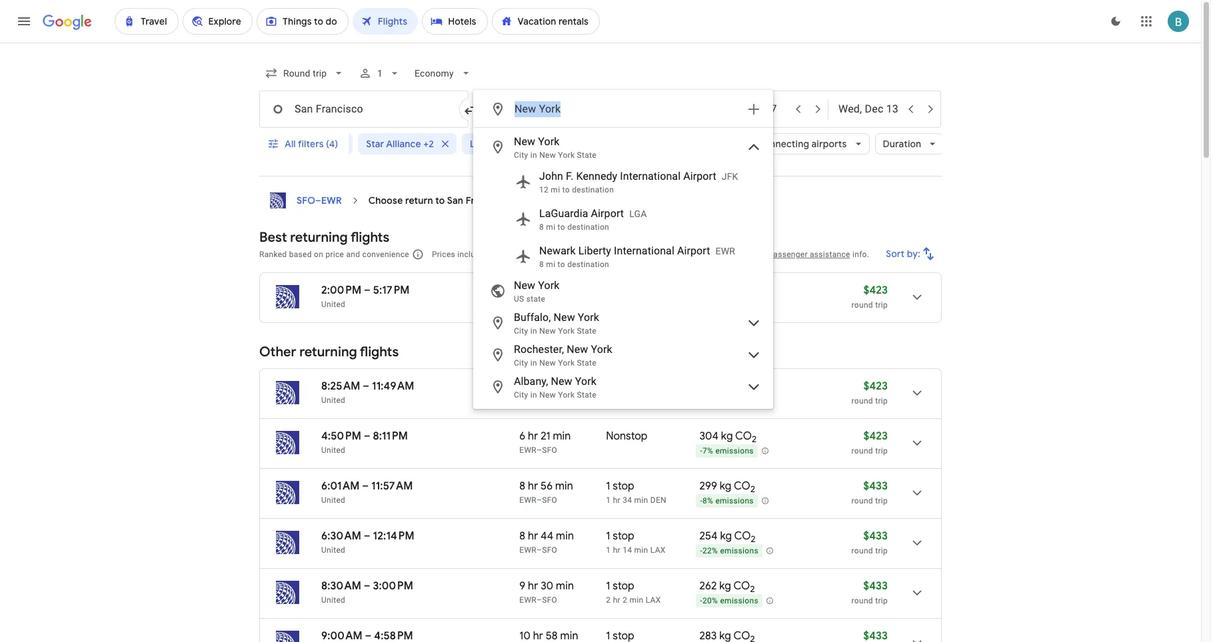 Task type: describe. For each thing, give the bounding box(es) containing it.
254
[[700, 530, 718, 543]]

2 inside 299 kg co 2
[[751, 484, 755, 495]]

adult.
[[587, 250, 608, 259]]

emissions for 304
[[716, 447, 754, 456]]

leaves newark liberty international airport at 4:50 pm on wednesday, december 13 and arrives at san francisco international airport at 8:11 pm on wednesday, december 13. element
[[321, 430, 408, 443]]

stop for 9 hr 30 min
[[613, 580, 635, 593]]

8 inside newark liberty international airport ewr 8 mi to destination
[[539, 260, 544, 269]]

Departure time: 4:50 PM. text field
[[321, 430, 361, 443]]

emissions for 299
[[716, 497, 754, 506]]

17
[[541, 284, 551, 297]]

new down the albany,
[[539, 391, 556, 400]]

york down total duration 6 hr 17 min. element
[[578, 311, 599, 324]]

to inside newark liberty international airport ewr 8 mi to destination
[[558, 260, 565, 269]]

423 US dollars text field
[[864, 430, 888, 443]]

5:17 pm
[[373, 284, 410, 297]]

– inside 8:30 am – 3:00 pm united
[[364, 580, 371, 593]]

state for rochester, new york
[[577, 359, 597, 368]]

f.
[[566, 170, 574, 183]]

Arrival time: 3:00 PM. text field
[[373, 580, 413, 593]]

8 inside 8 hr 56 min ewr – sfo
[[520, 480, 525, 493]]

toggle nearby airports for buffalo, new york image
[[746, 315, 762, 331]]

hr inside 1 stop 1 hr 34 min den
[[613, 496, 621, 505]]

new right less
[[514, 135, 535, 148]]

299
[[700, 480, 717, 493]]

leaves newark liberty international airport at 9:00 am on wednesday, december 13 and arrives at san francisco international airport at 4:58 pm on wednesday, december 13. element
[[321, 630, 413, 643]]

6:01 am
[[321, 480, 360, 493]]

york down the buffalo, new york 'option'
[[591, 343, 612, 356]]

all
[[285, 138, 296, 150]]

2 down total duration 9 hr 30 min. element
[[606, 596, 611, 605]]

york up total duration 6 hr 24 min. element
[[558, 359, 575, 368]]

prices include required taxes + fees for 1 adult. optional charges and bag fees may apply. passenger assistance
[[432, 250, 850, 259]]

united for 6:30 am
[[321, 546, 345, 555]]

2 fees from the left
[[708, 250, 724, 259]]

airport inside laguardia airport lga 8 mi to destination
[[591, 207, 624, 220]]

laguardia
[[539, 207, 588, 220]]

united for 8:30 am
[[321, 596, 345, 605]]

based
[[289, 250, 312, 259]]

new inside the new york us state
[[514, 279, 535, 292]]

list box inside enter your destination dialog
[[474, 128, 773, 409]]

by:
[[907, 248, 921, 260]]

8 inside 8 hr 44 min ewr – sfo
[[520, 530, 525, 543]]

returning for other
[[299, 344, 357, 361]]

star alliance +2 button
[[358, 128, 457, 160]]

4:50 pm – 8:11 pm united
[[321, 430, 408, 455]]

newark liberty international airport ewr 8 mi to destination
[[539, 245, 735, 269]]

8%
[[703, 497, 713, 506]]

min for 9 hr 30 min
[[556, 580, 574, 593]]

learn more about ranking image
[[412, 249, 424, 261]]

united for 6:01 am
[[321, 496, 345, 505]]

2 inside 254 kg co 2
[[751, 534, 756, 545]]

3 433 us dollars text field from the top
[[864, 630, 888, 643]]

$423 for 6 hr 17 min
[[864, 284, 888, 297]]

-8% emissions
[[700, 497, 754, 506]]

airport inside newark liberty international airport ewr 8 mi to destination
[[677, 245, 710, 257]]

co for 254
[[734, 530, 751, 543]]

Arrival time: 4:58 PM. text field
[[374, 630, 413, 643]]

other returning flights
[[259, 344, 399, 361]]

kg inside kg co 2
[[721, 380, 733, 393]]

3 $423 from the top
[[864, 430, 888, 443]]

hr inside 1 stop 1 hr 14 min lax
[[613, 546, 621, 555]]

2 inside kg co 2
[[752, 384, 757, 395]]

4 1 stop flight. element from the top
[[606, 630, 635, 643]]

sfo up best returning flights
[[297, 195, 315, 207]]

leaves newark liberty international airport at 2:00 pm on wednesday, december 13 and arrives at san francisco international airport at 5:17 pm on wednesday, december 13. element
[[321, 284, 410, 297]]

6 hr 17 min ewr – sfo
[[520, 284, 571, 309]]

round for 304
[[852, 447, 873, 456]]

round for 254
[[852, 547, 873, 556]]

bag
[[692, 250, 706, 259]]

flight details. leaves newark liberty international airport at 8:25 am on wednesday, december 13 and arrives at san francisco international airport at 11:49 am on wednesday, december 13. image
[[901, 377, 933, 409]]

us
[[514, 295, 524, 304]]

york up john
[[538, 135, 560, 148]]

20%
[[703, 597, 718, 606]]

9 hr 30 min ewr – sfo
[[520, 580, 574, 605]]

14
[[623, 546, 632, 555]]

change appearance image
[[1100, 5, 1132, 37]]

flight details. leaves newark liberty international airport at 6:01 am on wednesday, december 13 and arrives at san francisco international airport at 11:57 am on wednesday, december 13. image
[[901, 477, 933, 509]]

hr for 8 hr 44 min
[[528, 530, 538, 543]]

$433 round trip for 299
[[852, 480, 888, 506]]

in for rochester,
[[531, 359, 537, 368]]

co for 262
[[734, 580, 750, 593]]

assistance
[[810, 250, 850, 259]]

ranked based on price and convenience
[[259, 250, 409, 259]]

new down total duration 6 hr 17 min. element
[[554, 311, 575, 324]]

mi inside newark liberty international airport ewr 8 mi to destination
[[546, 260, 556, 269]]

sort
[[886, 248, 905, 260]]

co inside kg co 2
[[735, 380, 752, 393]]

24
[[541, 380, 553, 393]]

8:30 am
[[321, 580, 361, 593]]

total duration 8 hr 56 min. element
[[520, 480, 606, 495]]

1 fees from the left
[[549, 250, 565, 259]]

all filters (4)
[[285, 138, 338, 150]]

kg for 304
[[721, 430, 733, 443]]

– inside 4:50 pm – 8:11 pm united
[[364, 430, 370, 443]]

$433 for 299
[[864, 480, 888, 493]]

total duration 8 hr 44 min. element
[[520, 530, 606, 545]]

destination, select multiple airports image
[[746, 101, 762, 117]]

john
[[539, 170, 563, 183]]

stop for 8 hr 44 min
[[613, 530, 635, 543]]

- for 299
[[700, 497, 703, 506]]

to inside "main content"
[[436, 195, 445, 207]]

8 inside laguardia airport lga 8 mi to destination
[[539, 223, 544, 232]]

rochester, new york city in new york state
[[514, 343, 612, 368]]

$433 for 262
[[864, 580, 888, 593]]

john f. kennedy international airport (jfk) option
[[474, 163, 773, 201]]

york down the "rochester, new york city in new york state"
[[575, 375, 597, 388]]

flight details. leaves newark liberty international airport at 4:50 pm on wednesday, december 13 and arrives at san francisco international airport at 8:11 pm on wednesday, december 13. image
[[901, 427, 933, 459]]

on
[[314, 250, 323, 259]]

- for 262
[[700, 597, 703, 606]]

albany, new york option
[[474, 371, 773, 403]]

passenger assistance button
[[768, 250, 850, 259]]

6:30 am
[[321, 530, 361, 543]]

international inside john f. kennedy international airport jfk 12 mi to destination
[[620, 170, 681, 183]]

+2
[[423, 138, 434, 150]]

– inside 6:30 am – 12:14 pm united
[[364, 530, 371, 543]]

albany, new york city in new york state
[[514, 375, 597, 400]]

layover (1 of 1) is a 1 hr 34 min layover at denver international airport in denver. element
[[606, 495, 693, 506]]

2 inside '262 kg co 2'
[[750, 584, 755, 595]]

state for buffalo, new york
[[577, 327, 597, 336]]

21
[[541, 430, 550, 443]]

prices
[[432, 250, 455, 259]]

sfo for 8 hr 56 min
[[542, 496, 557, 505]]

none search field containing new york
[[251, 57, 944, 409]]

22%
[[703, 547, 718, 556]]

may
[[726, 250, 742, 259]]

flight details. leaves newark liberty international airport at 8:30 am on wednesday, december 13 and arrives at san francisco international airport at 3:00 pm on wednesday, december 13. image
[[901, 577, 933, 609]]

1 trip from the top
[[875, 301, 888, 310]]

york up f.
[[558, 151, 575, 160]]

none text field inside search field
[[259, 91, 469, 128]]

min inside 1 stop 1 hr 34 min den
[[634, 496, 648, 505]]

-20% emissions
[[700, 597, 759, 606]]

Departure time: 2:00 PM. text field
[[321, 284, 361, 297]]

ewr for 8 hr 44 min
[[520, 546, 537, 555]]

destination inside laguardia airport lga 8 mi to destination
[[567, 223, 609, 232]]

6 hr 24 min ewr – sfo
[[520, 380, 573, 405]]

262 kg co 2
[[700, 580, 755, 595]]

mi inside john f. kennedy international airport jfk 12 mi to destination
[[551, 185, 560, 195]]

Arrival time: 11:49 AM. text field
[[372, 380, 414, 393]]

8 hr 44 min ewr – sfo
[[520, 530, 574, 555]]

den
[[651, 496, 667, 505]]

34
[[623, 496, 632, 505]]

in for buffalo,
[[531, 327, 537, 336]]

united for 2:00 pm
[[321, 300, 345, 309]]

new up john
[[539, 151, 556, 160]]

6 for 6 hr 21 min
[[520, 430, 526, 443]]

304
[[700, 430, 719, 443]]

trip for 304
[[875, 447, 888, 456]]

12
[[539, 185, 549, 195]]

york right 24
[[558, 391, 575, 400]]

6 hr 21 min ewr – sfo
[[520, 430, 571, 455]]

mi inside laguardia airport lga 8 mi to destination
[[546, 223, 556, 232]]

york up the "rochester, new york city in new york state"
[[558, 327, 575, 336]]

flight details. leaves newark liberty international airport at 6:30 am on wednesday, december 13 and arrives at san francisco international airport at 12:14 pm on wednesday, december 13. image
[[901, 527, 933, 559]]

to inside laguardia airport lga 8 mi to destination
[[558, 223, 565, 232]]

united for 4:50 pm
[[321, 446, 345, 455]]

taxes
[[520, 250, 540, 259]]

trip for 254
[[875, 547, 888, 556]]

new up rochester,
[[539, 327, 556, 336]]

$433 round trip for 262
[[852, 580, 888, 606]]

hr inside '1 stop 2 hr 2 min lax'
[[613, 596, 621, 605]]

toggle nearby airports for rochester, new york image
[[746, 347, 762, 363]]

Departure time: 8:30 AM. text field
[[321, 580, 361, 593]]

min for 6 hr 21 min
[[553, 430, 571, 443]]

filters
[[298, 138, 324, 150]]

– inside 2:00 pm – 5:17 pm united
[[364, 284, 371, 297]]

connecting airports
[[758, 138, 847, 150]]

+
[[542, 250, 547, 259]]

price
[[326, 250, 344, 259]]

8:25 am – 11:49 am united
[[321, 380, 414, 405]]

duration button
[[875, 128, 944, 160]]

layover (1 of 1) is a 1 hr 14 min layover at los angeles international airport in los angeles. element
[[606, 545, 693, 556]]

Return text field
[[839, 91, 900, 127]]

Departure time: 6:30 AM. text field
[[321, 530, 361, 543]]

299 kg co 2
[[700, 480, 755, 495]]

returning for best
[[290, 229, 348, 246]]

co for 304
[[735, 430, 752, 443]]

4:50 pm
[[321, 430, 361, 443]]

flight details. leaves newark liberty international airport at 2:00 pm on wednesday, december 13 and arrives at san francisco international airport at 5:17 pm on wednesday, december 13. image
[[901, 281, 933, 313]]

city for albany, new york
[[514, 391, 528, 400]]

sfo for 6 hr 24 min
[[542, 396, 557, 405]]

Arrival time: 12:14 PM. text field
[[373, 530, 414, 543]]

262
[[700, 580, 717, 593]]

new down the "rochester, new york city in new york state"
[[551, 375, 572, 388]]

hr for 6 hr 17 min
[[528, 284, 538, 297]]

ranked
[[259, 250, 287, 259]]

francisco
[[466, 195, 509, 207]]

liberty
[[579, 245, 611, 257]]

sfo for 6 hr 21 min
[[542, 446, 557, 455]]

connecting
[[758, 138, 809, 150]]

Arrival time: 8:11 PM. text field
[[373, 430, 408, 443]]

254 kg co 2
[[700, 530, 756, 545]]

6:01 am – 11:57 am united
[[321, 480, 413, 505]]

flight details. leaves newark liberty international airport at 9:00 am on wednesday, december 13 and arrives at san francisco international airport at 4:58 pm on wednesday, december 13. image
[[901, 627, 933, 643]]

56
[[541, 480, 553, 493]]

alliance
[[386, 138, 421, 150]]

– inside 6 hr 24 min ewr – sfo
[[537, 396, 542, 405]]



Task type: locate. For each thing, give the bounding box(es) containing it.
433 us dollars text field left flight details. leaves newark liberty international airport at 6:01 am on wednesday, december 13 and arrives at san francisco international airport at 11:57 am on wednesday, december 13. icon
[[864, 480, 888, 493]]

$423 round trip up $423 text field
[[852, 380, 888, 406]]

kg inside 254 kg co 2
[[720, 530, 732, 543]]

emissions for 262
[[720, 597, 759, 606]]

leaves newark liberty international airport at 8:30 am on wednesday, december 13 and arrives at san francisco international airport at 3:00 pm on wednesday, december 13. element
[[321, 580, 413, 593]]

leaves newark liberty international airport at 8:25 am on wednesday, december 13 and arrives at san francisco international airport at 11:49 am on wednesday, december 13. element
[[321, 380, 414, 393]]

united inside 8:30 am – 3:00 pm united
[[321, 596, 345, 605]]

2 $433 from the top
[[864, 530, 888, 543]]

$433 round trip left flight details. leaves newark liberty international airport at 6:01 am on wednesday, december 13 and arrives at san francisco international airport at 11:57 am on wednesday, december 13. icon
[[852, 480, 888, 506]]

Departure text field
[[726, 91, 787, 127]]

min inside 6 hr 17 min ewr – sfo
[[553, 284, 571, 297]]

convenience
[[362, 250, 409, 259]]

hr inside 8 hr 44 min ewr – sfo
[[528, 530, 538, 543]]

1 vertical spatial international
[[614, 245, 675, 257]]

2 up -8% emissions
[[751, 484, 755, 495]]

44
[[541, 530, 553, 543]]

united inside 6:30 am – 12:14 pm united
[[321, 546, 345, 555]]

ewr down total duration 8 hr 56 min. element
[[520, 496, 537, 505]]

min right 34
[[634, 496, 648, 505]]

2:00 pm
[[321, 284, 361, 297]]

airports
[[812, 138, 847, 150]]

flights for best returning flights
[[351, 229, 390, 246]]

new down buffalo, new york city in new york state
[[567, 343, 588, 356]]

433 US dollars text field
[[864, 480, 888, 493], [864, 530, 888, 543], [864, 630, 888, 643]]

rochester, new york option
[[474, 339, 773, 371]]

6:30 am – 12:14 pm united
[[321, 530, 414, 555]]

emissions
[[492, 138, 536, 150], [716, 447, 754, 456], [716, 497, 754, 506], [720, 547, 759, 556], [720, 597, 759, 606]]

best
[[259, 229, 287, 246]]

6 left 21
[[520, 430, 526, 443]]

fees
[[549, 250, 565, 259], [708, 250, 724, 259]]

1 in from the top
[[531, 151, 537, 160]]

0 vertical spatial $433
[[864, 480, 888, 493]]

min inside 1 stop 1 hr 14 min lax
[[634, 546, 648, 555]]

sfo inside 6 hr 21 min ewr – sfo
[[542, 446, 557, 455]]

4 in from the top
[[531, 391, 537, 400]]

1 state from the top
[[577, 151, 597, 160]]

apply.
[[744, 250, 766, 259]]

connecting airports button
[[750, 128, 870, 160]]

-
[[700, 447, 703, 456], [700, 497, 703, 506], [700, 547, 703, 556], [700, 597, 703, 606]]

united inside 4:50 pm – 8:11 pm united
[[321, 446, 345, 455]]

hr inside 8 hr 56 min ewr – sfo
[[528, 480, 538, 493]]

2 up the -22% emissions
[[751, 534, 756, 545]]

8:11 pm
[[373, 430, 408, 443]]

airport inside john f. kennedy international airport jfk 12 mi to destination
[[683, 170, 716, 183]]

ewr inside 6 hr 24 min ewr – sfo
[[520, 396, 537, 405]]

main content
[[259, 187, 942, 643]]

kg inside 304 kg co 2
[[721, 430, 733, 443]]

3 state from the top
[[577, 359, 597, 368]]

trip
[[875, 301, 888, 310], [875, 397, 888, 406], [875, 447, 888, 456], [875, 497, 888, 506], [875, 547, 888, 556], [875, 597, 888, 606]]

– up best returning flights
[[315, 195, 321, 207]]

1 $423 round trip from the top
[[852, 284, 888, 310]]

- for 304
[[700, 447, 703, 456]]

new down rochester,
[[539, 359, 556, 368]]

- down 304
[[700, 447, 703, 456]]

to inside john f. kennedy international airport jfk 12 mi to destination
[[562, 185, 570, 195]]

$433 left flight details. leaves newark liberty international airport at 6:01 am on wednesday, december 13 and arrives at san francisco international airport at 11:57 am on wednesday, december 13. icon
[[864, 480, 888, 493]]

$423 left the "flight details. leaves newark liberty international airport at 4:50 pm on wednesday, december 13 and arrives at san francisco international airport at 8:11 pm on wednesday, december 13." icon
[[864, 430, 888, 443]]

total duration 10 hr 58 min. element
[[520, 630, 606, 643]]

– down "30"
[[537, 596, 542, 605]]

1 vertical spatial new york option
[[474, 275, 773, 307]]

0 horizontal spatial and
[[346, 250, 360, 259]]

new york option down where else? text box
[[474, 131, 773, 163]]

– left arrival time: 5:17 pm. text field
[[364, 284, 371, 297]]

lax down layover (1 of 1) is a 1 hr 14 min layover at los angeles international airport in los angeles. element
[[646, 596, 661, 605]]

0 vertical spatial international
[[620, 170, 681, 183]]

0 vertical spatial airport
[[683, 170, 716, 183]]

0 vertical spatial stop
[[613, 480, 635, 493]]

2 $423 from the top
[[864, 380, 888, 393]]

-22% emissions
[[700, 547, 759, 556]]

2 $433 round trip from the top
[[852, 530, 888, 556]]

2:00 pm – 5:17 pm united
[[321, 284, 410, 309]]

leaves newark liberty international airport at 6:01 am on wednesday, december 13 and arrives at san francisco international airport at 11:57 am on wednesday, december 13. element
[[321, 480, 413, 493]]

3 $423 round trip from the top
[[852, 430, 888, 456]]

– inside 8 hr 44 min ewr – sfo
[[537, 546, 542, 555]]

min for 6 hr 17 min
[[553, 284, 571, 297]]

1 $423 from the top
[[864, 284, 888, 297]]

hr for 8 hr 56 min
[[528, 480, 538, 493]]

1 inside popup button
[[378, 68, 383, 79]]

kg up the -22% emissions
[[720, 530, 732, 543]]

choose
[[368, 195, 403, 207]]

star alliance +2
[[366, 138, 434, 150]]

6 inside 6 hr 21 min ewr – sfo
[[520, 430, 526, 443]]

sort by: button
[[881, 238, 942, 270]]

and right the price
[[346, 250, 360, 259]]

city for rochester, new york
[[514, 359, 528, 368]]

2 $423 round trip from the top
[[852, 380, 888, 406]]

state for albany, new york
[[577, 391, 597, 400]]

state
[[527, 295, 545, 304]]

ewr for 9 hr 30 min
[[520, 596, 537, 605]]

3 round from the top
[[852, 447, 873, 456]]

3:00 pm
[[373, 580, 413, 593]]

1 button
[[354, 57, 407, 89]]

0 vertical spatial new york option
[[474, 131, 773, 163]]

– down 56
[[537, 496, 542, 505]]

leaves newark liberty international airport at 6:30 am on wednesday, december 13 and arrives at san francisco international airport at 12:14 pm on wednesday, december 13. element
[[321, 530, 414, 543]]

new york option
[[474, 131, 773, 163], [474, 275, 773, 307]]

sfo down 56
[[542, 496, 557, 505]]

emissions down 299 kg co 2
[[716, 497, 754, 506]]

2 vertical spatial $423
[[864, 430, 888, 443]]

1 vertical spatial $423
[[864, 380, 888, 393]]

ewr for 6 hr 24 min
[[520, 396, 537, 405]]

in inside new york city in new york state
[[531, 151, 537, 160]]

city inside albany, new york city in new york state
[[514, 391, 528, 400]]

433 us dollars text field for 299
[[864, 480, 888, 493]]

lax inside 1 stop 1 hr 14 min lax
[[651, 546, 666, 555]]

ewr inside 8 hr 44 min ewr – sfo
[[520, 546, 537, 555]]

1 united from the top
[[321, 300, 345, 309]]

kg left the toggle nearby airports for albany, new york image
[[721, 380, 733, 393]]

city inside new york city in new york state
[[514, 151, 528, 160]]

6 left 24
[[520, 380, 526, 393]]

york up state
[[538, 279, 560, 292]]

8 left the 44
[[520, 530, 525, 543]]

– inside 8 hr 56 min ewr – sfo
[[537, 496, 542, 505]]

1 horizontal spatial fees
[[708, 250, 724, 259]]

sfo inside 9 hr 30 min ewr – sfo
[[542, 596, 557, 605]]

enter your destination dialog
[[473, 90, 773, 409]]

1 city from the top
[[514, 151, 528, 160]]

0 vertical spatial lax
[[651, 546, 666, 555]]

stop for 8 hr 56 min
[[613, 480, 635, 493]]

2 stops or fewer, stops, selected image
[[251, 128, 353, 160]]

2 united from the top
[[321, 396, 345, 405]]

$433 round trip left flight details. leaves newark liberty international airport at 8:30 am on wednesday, december 13 and arrives at san francisco international airport at 3:00 pm on wednesday, december 13. image on the bottom right
[[852, 580, 888, 606]]

2 433 us dollars text field from the top
[[864, 530, 888, 543]]

0 vertical spatial $433 round trip
[[852, 480, 888, 506]]

sfo for 6 hr 17 min
[[542, 300, 557, 309]]

$423 for 6 hr 24 min
[[864, 380, 888, 393]]

lax right 14
[[651, 546, 666, 555]]

$423 round trip for 6 hr 24 min
[[852, 380, 888, 406]]

united inside 6:01 am – 11:57 am united
[[321, 496, 345, 505]]

layover (1 of 1) is a 2 hr 2 min layover at los angeles international airport in los angeles. element
[[606, 595, 693, 606]]

6 united from the top
[[321, 596, 345, 605]]

3 6 from the top
[[520, 430, 526, 443]]

1 stop flight. element down 14
[[606, 580, 635, 595]]

2 trip from the top
[[875, 397, 888, 406]]

433 US dollars text field
[[864, 580, 888, 593]]

trip left flight details. leaves newark liberty international airport at 6:01 am on wednesday, december 13 and arrives at san francisco international airport at 11:57 am on wednesday, december 13. icon
[[875, 497, 888, 506]]

$433 round trip for 254
[[852, 530, 888, 556]]

min for 6 hr 24 min
[[555, 380, 573, 393]]

state inside the "rochester, new york city in new york state"
[[577, 359, 597, 368]]

– inside 6:01 am – 11:57 am united
[[362, 480, 369, 493]]

2 vertical spatial stop
[[613, 580, 635, 593]]

Departure time: 6:01 AM. text field
[[321, 480, 360, 493]]

laguardia airport lga 8 mi to destination
[[539, 207, 647, 232]]

kg up -20% emissions
[[719, 580, 731, 593]]

kg co 2
[[719, 380, 757, 395]]

list box
[[474, 128, 773, 409]]

12:14 pm
[[373, 530, 414, 543]]

in
[[531, 151, 537, 160], [531, 327, 537, 336], [531, 359, 537, 368], [531, 391, 537, 400]]

bag fees button
[[692, 250, 724, 259]]

1 new york option from the top
[[474, 131, 773, 163]]

1 stop 2 hr 2 min lax
[[606, 580, 661, 605]]

city for buffalo, new york
[[514, 327, 528, 336]]

newark
[[539, 245, 576, 257]]

– inside 9 hr 30 min ewr – sfo
[[537, 596, 542, 605]]

in inside buffalo, new york city in new york state
[[531, 327, 537, 336]]

– inside 8:25 am – 11:49 am united
[[363, 380, 369, 393]]

co for 299
[[734, 480, 751, 493]]

2 city from the top
[[514, 327, 528, 336]]

round for 262
[[852, 597, 873, 606]]

sfo down 17
[[542, 300, 557, 309]]

4 united from the top
[[321, 496, 345, 505]]

hr left 17
[[528, 284, 538, 297]]

2 stop from the top
[[613, 530, 635, 543]]

buffalo,
[[514, 311, 551, 324]]

0 vertical spatial $423 round trip
[[852, 284, 888, 310]]

min down 14
[[630, 596, 644, 605]]

4 round from the top
[[852, 497, 873, 506]]

1 stop 1 hr 14 min lax
[[606, 530, 666, 555]]

1 round from the top
[[852, 301, 873, 310]]

sfo inside 8 hr 44 min ewr – sfo
[[542, 546, 557, 555]]

hr left 24
[[528, 380, 538, 393]]

stop up 14
[[613, 530, 635, 543]]

emissions for 254
[[720, 547, 759, 556]]

hr inside 6 hr 24 min ewr – sfo
[[528, 380, 538, 393]]

None search field
[[251, 57, 944, 409]]

1 vertical spatial returning
[[299, 344, 357, 361]]

4 state from the top
[[577, 391, 597, 400]]

11:57 am
[[371, 480, 413, 493]]

other
[[259, 344, 296, 361]]

min for 8 hr 44 min
[[556, 530, 574, 543]]

ewr inside 8 hr 56 min ewr – sfo
[[520, 496, 537, 505]]

new york us state
[[514, 279, 560, 304]]

3 stop from the top
[[613, 580, 635, 593]]

2 vertical spatial airport
[[677, 245, 710, 257]]

united down 8:30 am
[[321, 596, 345, 605]]

2 vertical spatial destination
[[567, 260, 609, 269]]

kg inside 299 kg co 2
[[720, 480, 732, 493]]

6 round from the top
[[852, 597, 873, 606]]

None text field
[[259, 91, 469, 128]]

1 vertical spatial $433 round trip
[[852, 530, 888, 556]]

2 state from the top
[[577, 327, 597, 336]]

co inside 254 kg co 2
[[734, 530, 751, 543]]

0 vertical spatial flights
[[351, 229, 390, 246]]

433 us dollars text field left flight details. leaves newark liberty international airport at 9:00 am on wednesday, december 13 and arrives at san francisco international airport at 4:58 pm on wednesday, december 13. image
[[864, 630, 888, 643]]

1 6 from the top
[[520, 284, 526, 297]]

3 - from the top
[[700, 547, 703, 556]]

2 1 stop flight. element from the top
[[606, 530, 635, 545]]

1
[[378, 68, 383, 79], [580, 250, 585, 259], [606, 480, 610, 493], [606, 496, 611, 505], [606, 530, 610, 543], [606, 546, 611, 555], [606, 580, 610, 593]]

1 stop flight. element for 8 hr 56 min
[[606, 480, 635, 495]]

Departure time: 8:25 AM. text field
[[321, 380, 360, 393]]

in down less emissions
[[531, 151, 537, 160]]

ewr inside 6 hr 17 min ewr – sfo
[[520, 300, 537, 309]]

min right "30"
[[556, 580, 574, 593]]

less emissions button
[[462, 128, 559, 160]]

– inside 6 hr 17 min ewr – sfo
[[537, 300, 542, 309]]

8 down laguardia
[[539, 223, 544, 232]]

Arrival time: 5:17 PM. text field
[[373, 284, 410, 297]]

hr inside 6 hr 17 min ewr – sfo
[[528, 284, 538, 297]]

None field
[[259, 61, 351, 85], [410, 61, 478, 85], [259, 61, 351, 85], [410, 61, 478, 85]]

3 $433 round trip from the top
[[852, 580, 888, 606]]

3 united from the top
[[321, 446, 345, 455]]

1 vertical spatial stop
[[613, 530, 635, 543]]

sfo – ewr
[[297, 195, 342, 207]]

ewr for 8 hr 56 min
[[520, 496, 537, 505]]

0 horizontal spatial fees
[[549, 250, 565, 259]]

list box containing new york
[[474, 128, 773, 409]]

hr for 6 hr 24 min
[[528, 380, 538, 393]]

emissions inside popup button
[[492, 138, 536, 150]]

lax for 262
[[646, 596, 661, 605]]

main content containing best returning flights
[[259, 187, 942, 643]]

0 vertical spatial $423
[[864, 284, 888, 297]]

(4)
[[326, 138, 338, 150]]

4 trip from the top
[[875, 497, 888, 506]]

fees right +
[[549, 250, 565, 259]]

1 - from the top
[[700, 447, 703, 456]]

co inside 304 kg co 2
[[735, 430, 752, 443]]

2 vertical spatial 6
[[520, 430, 526, 443]]

mi down laguardia
[[546, 223, 556, 232]]

hr left 34
[[613, 496, 621, 505]]

2 new york option from the top
[[474, 275, 773, 307]]

423 US dollars text field
[[864, 380, 888, 393]]

2 and from the left
[[676, 250, 690, 259]]

destination down kennedy at the top of page
[[572, 185, 614, 195]]

1 vertical spatial destination
[[567, 223, 609, 232]]

3 trip from the top
[[875, 447, 888, 456]]

– right departure time: 8:25 am. text field
[[363, 380, 369, 393]]

nonstop flight. element
[[606, 430, 648, 445]]

optional
[[610, 250, 642, 259]]

co up '-7% emissions' at the right bottom
[[735, 430, 752, 443]]

york
[[538, 135, 560, 148], [558, 151, 575, 160], [538, 279, 560, 292], [578, 311, 599, 324], [558, 327, 575, 336], [591, 343, 612, 356], [558, 359, 575, 368], [575, 375, 597, 388], [558, 391, 575, 400]]

2 vertical spatial $433 round trip
[[852, 580, 888, 606]]

kg up -8% emissions
[[720, 480, 732, 493]]

state right 6 hr 24 min ewr – sfo
[[577, 391, 597, 400]]

min inside 6 hr 21 min ewr – sfo
[[553, 430, 571, 443]]

jfk
[[722, 171, 738, 182]]

and left bag
[[676, 250, 690, 259]]

433 us dollars text field left flight details. leaves newark liberty international airport at 6:30 am on wednesday, december 13 and arrives at san francisco international airport at 12:14 pm on wednesday, december 13. icon
[[864, 530, 888, 543]]

star
[[366, 138, 384, 150]]

destination down adult.
[[567, 260, 609, 269]]

kg for 254
[[720, 530, 732, 543]]

2 round from the top
[[852, 397, 873, 406]]

state up kennedy at the top of page
[[577, 151, 597, 160]]

ewr up best returning flights
[[321, 195, 342, 207]]

– up 'buffalo,'
[[537, 300, 542, 309]]

1 stop flight. element up 14
[[606, 530, 635, 545]]

newark liberty international airport (ewr) option
[[474, 238, 773, 275]]

6
[[520, 284, 526, 297], [520, 380, 526, 393], [520, 430, 526, 443]]

returning
[[290, 229, 348, 246], [299, 344, 357, 361]]

john f. kennedy international airport jfk 12 mi to destination
[[539, 170, 738, 195]]

sfo down the 44
[[542, 546, 557, 555]]

united down 2:00 pm in the left of the page
[[321, 300, 345, 309]]

loading results progress bar
[[0, 43, 1201, 45]]

min for 8 hr 56 min
[[555, 480, 573, 493]]

2 up -20% emissions
[[750, 584, 755, 595]]

kg for 299
[[720, 480, 732, 493]]

united inside 8:25 am – 11:49 am united
[[321, 396, 345, 405]]

1 stop flight. element for 9 hr 30 min
[[606, 580, 635, 595]]

trip for 299
[[875, 497, 888, 506]]

1 vertical spatial flights
[[360, 344, 399, 361]]

city inside the "rochester, new york city in new york state"
[[514, 359, 528, 368]]

1 inside '1 stop 2 hr 2 min lax'
[[606, 580, 610, 593]]

total duration 6 hr 17 min. element
[[520, 284, 606, 299]]

2 vertical spatial $423 round trip
[[852, 430, 888, 456]]

0 vertical spatial 433 us dollars text field
[[864, 480, 888, 493]]

to
[[562, 185, 570, 195], [436, 195, 445, 207], [558, 223, 565, 232], [558, 260, 565, 269]]

to down newark
[[558, 260, 565, 269]]

5 trip from the top
[[875, 547, 888, 556]]

6 inside 6 hr 24 min ewr – sfo
[[520, 380, 526, 393]]

united down 6:30 am text field
[[321, 546, 345, 555]]

city inside buffalo, new york city in new york state
[[514, 327, 528, 336]]

min right 21
[[553, 430, 571, 443]]

min inside 8 hr 56 min ewr – sfo
[[555, 480, 573, 493]]

hr left 21
[[528, 430, 538, 443]]

total duration 6 hr 24 min. element
[[520, 380, 606, 395]]

charges
[[644, 250, 674, 259]]

2 6 from the top
[[520, 380, 526, 393]]

co inside 299 kg co 2
[[734, 480, 751, 493]]

for
[[567, 250, 578, 259]]

Arrival time: 11:57 AM. text field
[[371, 480, 413, 493]]

Where else? text field
[[514, 93, 738, 125]]

2 vertical spatial 433 us dollars text field
[[864, 630, 888, 643]]

total duration 9 hr 30 min. element
[[520, 580, 606, 595]]

1 and from the left
[[346, 250, 360, 259]]

state inside albany, new york city in new york state
[[577, 391, 597, 400]]

destination
[[572, 185, 614, 195], [567, 223, 609, 232], [567, 260, 609, 269]]

ewr inside 6 hr 21 min ewr – sfo
[[520, 446, 537, 455]]

lax
[[651, 546, 666, 555], [646, 596, 661, 605]]

1 vertical spatial mi
[[546, 223, 556, 232]]

city down less emissions
[[514, 151, 528, 160]]

destination inside newark liberty international airport ewr 8 mi to destination
[[567, 260, 609, 269]]

4 city from the top
[[514, 391, 528, 400]]

– left arrival time: 8:11 pm. 'text box'
[[364, 430, 370, 443]]

lga
[[629, 209, 647, 219]]

all filters (4) button
[[259, 128, 349, 160]]

1 stop flight. element
[[606, 480, 635, 495], [606, 530, 635, 545], [606, 580, 635, 595], [606, 630, 635, 643]]

lax for 254
[[651, 546, 666, 555]]

to left san
[[436, 195, 445, 207]]

round down 423 us dollars text field
[[852, 397, 873, 406]]

1 vertical spatial lax
[[646, 596, 661, 605]]

0 vertical spatial returning
[[290, 229, 348, 246]]

6 trip from the top
[[875, 597, 888, 606]]

mi
[[551, 185, 560, 195], [546, 223, 556, 232], [546, 260, 556, 269]]

2 vertical spatial mi
[[546, 260, 556, 269]]

stop up 34
[[613, 480, 635, 493]]

round for 299
[[852, 497, 873, 506]]

co
[[735, 380, 752, 393], [735, 430, 752, 443], [734, 480, 751, 493], [734, 530, 751, 543], [734, 580, 750, 593]]

423 US dollars text field
[[864, 284, 888, 297]]

buffalo, new york option
[[474, 307, 773, 339]]

co inside '262 kg co 2'
[[734, 580, 750, 593]]

in down 'buffalo,'
[[531, 327, 537, 336]]

hr inside 6 hr 21 min ewr – sfo
[[528, 430, 538, 443]]

new
[[514, 135, 535, 148], [539, 151, 556, 160], [514, 279, 535, 292], [554, 311, 575, 324], [539, 327, 556, 336], [567, 343, 588, 356], [539, 359, 556, 368], [551, 375, 572, 388], [539, 391, 556, 400]]

destination up the liberty
[[567, 223, 609, 232]]

min inside 6 hr 24 min ewr – sfo
[[555, 380, 573, 393]]

sfo for 9 hr 30 min
[[542, 596, 557, 605]]

4 - from the top
[[700, 597, 703, 606]]

airport right charges
[[677, 245, 710, 257]]

8
[[539, 223, 544, 232], [539, 260, 544, 269], [520, 480, 525, 493], [520, 530, 525, 543]]

2 vertical spatial $433
[[864, 580, 888, 593]]

$423 round trip for 6 hr 17 min
[[852, 284, 888, 310]]

1 $433 round trip from the top
[[852, 480, 888, 506]]

destination inside john f. kennedy international airport jfk 12 mi to destination
[[572, 185, 614, 195]]

hr for 6 hr 21 min
[[528, 430, 538, 443]]

1 1 stop flight. element from the top
[[606, 480, 635, 495]]

hr down layover (1 of 1) is a 1 hr 14 min layover at los angeles international airport in los angeles. element
[[613, 596, 621, 605]]

in inside the "rochester, new york city in new york state"
[[531, 359, 537, 368]]

1 stop flight. element up 34
[[606, 480, 635, 495]]

1 vertical spatial $433
[[864, 530, 888, 543]]

emissions down 254 kg co 2
[[720, 547, 759, 556]]

hr right 9
[[528, 580, 538, 593]]

kennedy
[[576, 170, 618, 183]]

best returning flights
[[259, 229, 390, 246]]

laguardia airport (lga) option
[[474, 201, 773, 238]]

choose return to san francisco
[[368, 195, 509, 207]]

rochester,
[[514, 343, 564, 356]]

include
[[458, 250, 485, 259]]

flights for other returning flights
[[360, 344, 399, 361]]

8:25 am
[[321, 380, 360, 393]]

united down departure time: 8:25 am. text field
[[321, 396, 345, 405]]

6 left state
[[520, 284, 526, 297]]

1 433 us dollars text field from the top
[[864, 480, 888, 493]]

state
[[577, 151, 597, 160], [577, 327, 597, 336], [577, 359, 597, 368], [577, 391, 597, 400]]

ewr for 6 hr 21 min
[[520, 446, 537, 455]]

0 vertical spatial mi
[[551, 185, 560, 195]]

3 in from the top
[[531, 359, 537, 368]]

2 inside 304 kg co 2
[[752, 434, 757, 445]]

1 stop flight. element for 8 hr 44 min
[[606, 530, 635, 545]]

2 down 14
[[623, 596, 627, 605]]

hr for 9 hr 30 min
[[528, 580, 538, 593]]

flights
[[351, 229, 390, 246], [360, 344, 399, 361]]

3 $433 from the top
[[864, 580, 888, 593]]

2 in from the top
[[531, 327, 537, 336]]

airport
[[683, 170, 716, 183], [591, 207, 624, 220], [677, 245, 710, 257]]

3 city from the top
[[514, 359, 528, 368]]

ewr inside newark liberty international airport ewr 8 mi to destination
[[716, 246, 735, 257]]

3 1 stop flight. element from the top
[[606, 580, 635, 595]]

state inside buffalo, new york city in new york state
[[577, 327, 597, 336]]

international inside newark liberty international airport ewr 8 mi to destination
[[614, 245, 675, 257]]

ewr for 6 hr 17 min
[[520, 300, 537, 309]]

stop inside 1 stop 1 hr 34 min den
[[613, 480, 635, 493]]

0 vertical spatial destination
[[572, 185, 614, 195]]

1 vertical spatial 433 us dollars text field
[[864, 530, 888, 543]]

kg for 262
[[719, 580, 731, 593]]

duration
[[883, 138, 922, 150]]

$423 round trip left the flight details. leaves newark liberty international airport at 2:00 pm on wednesday, december 13 and arrives at san francisco international airport at 5:17 pm on wednesday, december 13. image
[[852, 284, 888, 310]]

30
[[541, 580, 553, 593]]

united for 8:25 am
[[321, 396, 345, 405]]

stop inside '1 stop 2 hr 2 min lax'
[[613, 580, 635, 593]]

state inside new york city in new york state
[[577, 151, 597, 160]]

- for 254
[[700, 547, 703, 556]]

united inside 2:00 pm – 5:17 pm united
[[321, 300, 345, 309]]

433 us dollars text field for 254
[[864, 530, 888, 543]]

international
[[620, 170, 681, 183], [614, 245, 675, 257]]

6 for 6 hr 17 min
[[520, 284, 526, 297]]

main menu image
[[16, 13, 32, 29]]

new york city in new york state
[[514, 135, 597, 160]]

emissions right less
[[492, 138, 536, 150]]

stop inside 1 stop 1 hr 14 min lax
[[613, 530, 635, 543]]

toggle nearby airports for new york image
[[746, 139, 762, 155]]

min inside 8 hr 44 min ewr – sfo
[[556, 530, 574, 543]]

in for albany,
[[531, 391, 537, 400]]

round down $433 text field
[[852, 597, 873, 606]]

Departure time: 9:00 AM. text field
[[321, 630, 362, 643]]

airport left lga in the top right of the page
[[591, 207, 624, 220]]

$433 left flight details. leaves newark liberty international airport at 6:30 am on wednesday, december 13 and arrives at san francisco international airport at 12:14 pm on wednesday, december 13. icon
[[864, 530, 888, 543]]

1 $433 from the top
[[864, 480, 888, 493]]

1 stop from the top
[[613, 480, 635, 493]]

11:49 am
[[372, 380, 414, 393]]

1 vertical spatial $423 round trip
[[852, 380, 888, 406]]

6 inside 6 hr 17 min ewr – sfo
[[520, 284, 526, 297]]

6 for 6 hr 24 min
[[520, 380, 526, 393]]

5 round from the top
[[852, 547, 873, 556]]

ewr inside 9 hr 30 min ewr – sfo
[[520, 596, 537, 605]]

return
[[405, 195, 433, 207]]

sfo for 8 hr 44 min
[[542, 546, 557, 555]]

– inside 6 hr 21 min ewr – sfo
[[537, 446, 542, 455]]

sfo
[[297, 195, 315, 207], [542, 300, 557, 309], [542, 396, 557, 405], [542, 446, 557, 455], [542, 496, 557, 505], [542, 546, 557, 555], [542, 596, 557, 605]]

5 united from the top
[[321, 546, 345, 555]]

min inside '1 stop 2 hr 2 min lax'
[[630, 596, 644, 605]]

hr inside 9 hr 30 min ewr – sfo
[[528, 580, 538, 593]]

2 up '-7% emissions' at the right bottom
[[752, 434, 757, 445]]

lax inside '1 stop 2 hr 2 min lax'
[[646, 596, 661, 605]]

8 hr 56 min ewr – sfo
[[520, 480, 573, 505]]

2 - from the top
[[700, 497, 703, 506]]

york inside the new york us state
[[538, 279, 560, 292]]

– down 21
[[537, 446, 542, 455]]

0 vertical spatial 6
[[520, 284, 526, 297]]

sfo inside 6 hr 17 min ewr – sfo
[[542, 300, 557, 309]]

total duration 6 hr 21 min. element
[[520, 430, 606, 445]]

toggle nearby airports for albany, new york image
[[746, 379, 762, 395]]

1 vertical spatial airport
[[591, 207, 624, 220]]

– right 6:30 am
[[364, 530, 371, 543]]

stop
[[613, 480, 635, 493], [613, 530, 635, 543], [613, 580, 635, 593]]

1 horizontal spatial and
[[676, 250, 690, 259]]

trip for 262
[[875, 597, 888, 606]]

1 vertical spatial 6
[[520, 380, 526, 393]]

round down $423 text box
[[852, 301, 873, 310]]

swap origin and destination. image
[[463, 101, 479, 117]]

sort by:
[[886, 248, 921, 260]]

to down f.
[[562, 185, 570, 195]]

$433 for 254
[[864, 530, 888, 543]]

$423 left flight details. leaves newark liberty international airport at 8:25 am on wednesday, december 13 and arrives at san francisco international airport at 11:49 am on wednesday, december 13. image
[[864, 380, 888, 393]]

min right the 44
[[556, 530, 574, 543]]



Task type: vqa. For each thing, say whether or not it's contained in the screenshot.


